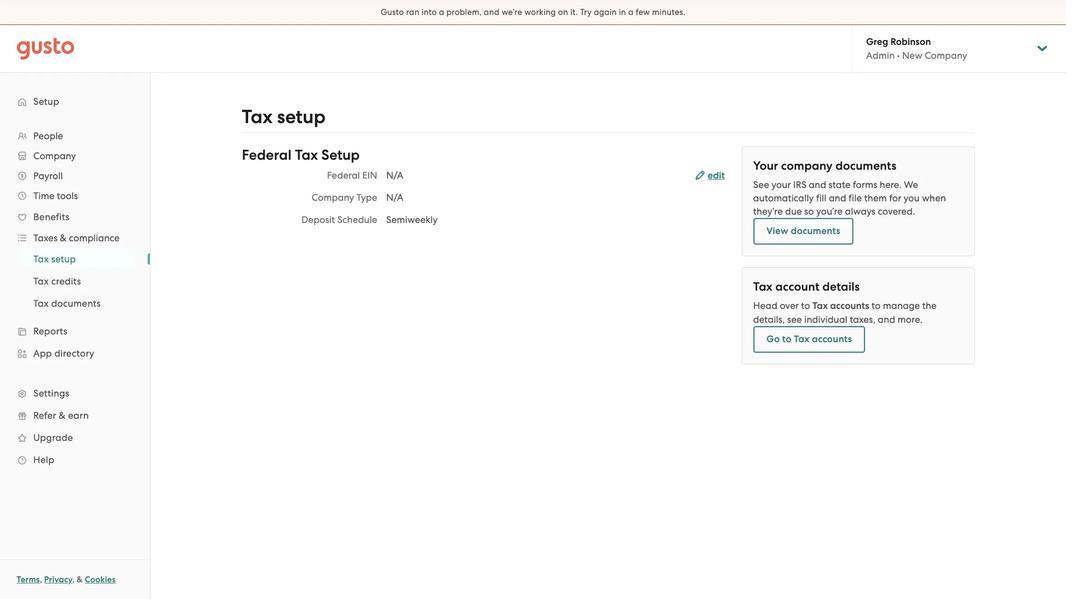 Task type: vqa. For each thing, say whether or not it's contained in the screenshot.
Is the R&D tax credit taxable income? dropdown button
no



Task type: describe. For each thing, give the bounding box(es) containing it.
go
[[767, 334, 780, 345]]

n/a for federal ein
[[386, 170, 403, 181]]

home image
[[17, 37, 74, 60]]

account
[[775, 280, 820, 294]]

earn
[[68, 410, 89, 421]]

tax credits link
[[20, 272, 139, 292]]

time tools button
[[11, 186, 139, 206]]

working
[[524, 7, 556, 17]]

app directory
[[33, 348, 94, 359]]

you
[[904, 193, 920, 204]]

refer
[[33, 410, 56, 421]]

ein
[[362, 170, 377, 181]]

new
[[902, 50, 922, 61]]

company for company
[[33, 150, 76, 162]]

compliance
[[69, 233, 120, 244]]

& for compliance
[[60, 233, 67, 244]]

we're
[[502, 7, 522, 17]]

admin
[[866, 50, 895, 61]]

file
[[849, 193, 862, 204]]

company button
[[11, 146, 139, 166]]

tax setup link
[[20, 249, 139, 269]]

robinson
[[891, 36, 931, 48]]

in
[[619, 7, 626, 17]]

gusto
[[381, 7, 404, 17]]

benefits link
[[11, 207, 139, 227]]

you're
[[816, 206, 843, 217]]

settings link
[[11, 384, 139, 404]]

head
[[753, 300, 778, 312]]

tax documents link
[[20, 294, 139, 314]]

head over to tax accounts
[[753, 300, 869, 312]]

privacy link
[[44, 575, 72, 585]]

tax documents
[[33, 298, 101, 309]]

to inside "button"
[[782, 334, 792, 345]]

accounts inside "button"
[[812, 334, 852, 345]]

more.
[[898, 314, 923, 325]]

reports link
[[11, 322, 139, 342]]

time tools
[[33, 190, 78, 202]]

here.
[[880, 179, 902, 190]]

the
[[922, 300, 937, 312]]

payroll
[[33, 170, 63, 182]]

try
[[580, 7, 592, 17]]

again
[[594, 7, 617, 17]]

gusto ran into a problem, and we're working on it. try again in a few minutes.
[[381, 7, 685, 17]]

problem,
[[446, 7, 482, 17]]

federal ein
[[327, 170, 377, 181]]

manage
[[883, 300, 920, 312]]

setup inside list
[[51, 254, 76, 265]]

taxes
[[33, 233, 58, 244]]

tax setup inside gusto navigation element
[[33, 254, 76, 265]]

documents for view documents
[[791, 225, 840, 237]]

federal for federal ein
[[327, 170, 360, 181]]

reports
[[33, 326, 67, 337]]

when
[[922, 193, 946, 204]]

irs
[[793, 179, 807, 190]]

2 , from the left
[[72, 575, 75, 585]]

always
[[845, 206, 876, 217]]

federal tax setup
[[242, 147, 360, 164]]

list containing tax setup
[[0, 248, 150, 315]]

tools
[[57, 190, 78, 202]]

n/a for company type
[[386, 192, 403, 203]]

them
[[864, 193, 887, 204]]

on
[[558, 7, 568, 17]]

it.
[[570, 7, 578, 17]]

see
[[753, 179, 769, 190]]

terms
[[17, 575, 40, 585]]

settings
[[33, 388, 69, 399]]

fill
[[816, 193, 827, 204]]

they're
[[753, 206, 783, 217]]

go to tax accounts button
[[753, 327, 865, 353]]

greg
[[866, 36, 888, 48]]

and up fill at the right top
[[809, 179, 826, 190]]

setup inside setup link
[[33, 96, 59, 107]]

taxes,
[[850, 314, 876, 325]]

1 , from the left
[[40, 575, 42, 585]]

& for earn
[[59, 410, 66, 421]]

view documents
[[767, 225, 840, 237]]

documents for tax documents
[[51, 298, 101, 309]]

deposit schedule
[[301, 214, 377, 225]]

people
[[33, 130, 63, 142]]



Task type: locate. For each thing, give the bounding box(es) containing it.
for
[[889, 193, 901, 204]]

1 horizontal spatial tax setup
[[242, 106, 326, 128]]

terms link
[[17, 575, 40, 585]]

so
[[804, 206, 814, 217]]

minutes.
[[652, 7, 685, 17]]

details
[[823, 280, 860, 294]]

0 vertical spatial accounts
[[830, 300, 869, 312]]

, left privacy link
[[40, 575, 42, 585]]

details,
[[753, 314, 785, 325]]

time
[[33, 190, 54, 202]]

0 horizontal spatial to
[[782, 334, 792, 345]]

upgrade link
[[11, 428, 139, 448]]

1 vertical spatial tax setup
[[33, 254, 76, 265]]

1 n/a from the top
[[386, 170, 403, 181]]

edit
[[708, 170, 725, 182]]

directory
[[54, 348, 94, 359]]

company
[[925, 50, 967, 61], [33, 150, 76, 162], [312, 192, 354, 203]]

2 list from the top
[[0, 248, 150, 315]]

to up taxes, on the bottom of page
[[872, 300, 881, 312]]

accounts
[[830, 300, 869, 312], [812, 334, 852, 345]]

accounts down individual
[[812, 334, 852, 345]]

to manage the details, see individual taxes, and more.
[[753, 300, 937, 325]]

1 horizontal spatial federal
[[327, 170, 360, 181]]

tax setup up federal tax setup
[[242, 106, 326, 128]]

& left "cookies"
[[77, 575, 83, 585]]

tax account details
[[753, 280, 860, 294]]

2 horizontal spatial to
[[872, 300, 881, 312]]

n/a
[[386, 170, 403, 181], [386, 192, 403, 203]]

ran
[[406, 7, 419, 17]]

help link
[[11, 450, 139, 470]]

taxes & compliance button
[[11, 228, 139, 248]]

semiweekly
[[386, 214, 438, 225]]

0 horizontal spatial tax setup
[[33, 254, 76, 265]]

0 horizontal spatial ,
[[40, 575, 42, 585]]

0 vertical spatial tax setup
[[242, 106, 326, 128]]

state
[[829, 179, 851, 190]]

tax inside "button"
[[794, 334, 810, 345]]

taxes & compliance
[[33, 233, 120, 244]]

company right "new"
[[925, 50, 967, 61]]

terms , privacy , & cookies
[[17, 575, 116, 585]]

setup up federal tax setup
[[277, 106, 326, 128]]

and down state
[[829, 193, 846, 204]]

company
[[781, 159, 833, 173]]

0 horizontal spatial setup
[[51, 254, 76, 265]]

privacy
[[44, 575, 72, 585]]

1 vertical spatial setup
[[51, 254, 76, 265]]

see
[[787, 314, 802, 325]]

your
[[772, 179, 791, 190]]

0 vertical spatial n/a
[[386, 170, 403, 181]]

due
[[785, 206, 802, 217]]

a right in
[[628, 7, 634, 17]]

0 horizontal spatial company
[[33, 150, 76, 162]]

to inside head over to tax accounts
[[801, 300, 810, 312]]

1 list from the top
[[0, 126, 150, 471]]

app
[[33, 348, 52, 359]]

documents down tax credits link
[[51, 298, 101, 309]]

0 vertical spatial federal
[[242, 147, 292, 164]]

0 horizontal spatial setup
[[33, 96, 59, 107]]

and down manage
[[878, 314, 895, 325]]

view documents link
[[753, 218, 854, 245]]

upgrade
[[33, 433, 73, 444]]

tax setup up tax credits
[[33, 254, 76, 265]]

0 vertical spatial company
[[925, 50, 967, 61]]

documents inside list
[[51, 298, 101, 309]]

benefits
[[33, 212, 69, 223]]

1 horizontal spatial ,
[[72, 575, 75, 585]]

to right over
[[801, 300, 810, 312]]

1 horizontal spatial to
[[801, 300, 810, 312]]

credits
[[51, 276, 81, 287]]

1 horizontal spatial a
[[628, 7, 634, 17]]

n/a right type at the top of page
[[386, 192, 403, 203]]

2 vertical spatial documents
[[51, 298, 101, 309]]

a
[[439, 7, 444, 17], [628, 7, 634, 17]]

cookies
[[85, 575, 116, 585]]

setup up credits
[[51, 254, 76, 265]]

company for company type
[[312, 192, 354, 203]]

and inside to manage the details, see individual taxes, and more.
[[878, 314, 895, 325]]

0 horizontal spatial federal
[[242, 147, 292, 164]]

1 vertical spatial setup
[[321, 147, 360, 164]]

1 horizontal spatial company
[[312, 192, 354, 203]]

to
[[801, 300, 810, 312], [872, 300, 881, 312], [782, 334, 792, 345]]

documents
[[836, 159, 897, 173], [791, 225, 840, 237], [51, 298, 101, 309]]

company inside "dropdown button"
[[33, 150, 76, 162]]

and
[[484, 7, 500, 17], [809, 179, 826, 190], [829, 193, 846, 204], [878, 314, 895, 325]]

accounts up taxes, on the bottom of page
[[830, 300, 869, 312]]

1 vertical spatial accounts
[[812, 334, 852, 345]]

view
[[767, 225, 789, 237]]

covered.
[[878, 206, 915, 217]]

& inside dropdown button
[[60, 233, 67, 244]]

1 vertical spatial &
[[59, 410, 66, 421]]

setup up federal ein
[[321, 147, 360, 164]]

company down people
[[33, 150, 76, 162]]

1 vertical spatial company
[[33, 150, 76, 162]]

federal
[[242, 147, 292, 164], [327, 170, 360, 181]]

and left we're
[[484, 7, 500, 17]]

refer & earn
[[33, 410, 89, 421]]

0 vertical spatial documents
[[836, 159, 897, 173]]

0 vertical spatial &
[[60, 233, 67, 244]]

& left earn
[[59, 410, 66, 421]]

your
[[753, 159, 778, 173]]

2 a from the left
[[628, 7, 634, 17]]

list
[[0, 126, 150, 471], [0, 248, 150, 315]]

tax
[[242, 106, 273, 128], [295, 147, 318, 164], [33, 254, 49, 265], [33, 276, 49, 287], [753, 280, 773, 294], [33, 298, 49, 309], [813, 300, 828, 312], [794, 334, 810, 345]]

to right go
[[782, 334, 792, 345]]

gusto navigation element
[[0, 73, 150, 489]]

go to tax accounts
[[767, 334, 852, 345]]

federal for federal tax setup
[[242, 147, 292, 164]]

, left "cookies"
[[72, 575, 75, 585]]

setup
[[33, 96, 59, 107], [321, 147, 360, 164]]

1 vertical spatial documents
[[791, 225, 840, 237]]

app directory link
[[11, 344, 139, 364]]

into
[[422, 7, 437, 17]]

1 vertical spatial n/a
[[386, 192, 403, 203]]

documents up forms
[[836, 159, 897, 173]]

payroll button
[[11, 166, 139, 186]]

0 vertical spatial setup
[[277, 106, 326, 128]]

cookies button
[[85, 574, 116, 587]]

edit button
[[695, 169, 725, 183]]

help
[[33, 455, 54, 466]]

schedule
[[337, 214, 377, 225]]

a right into
[[439, 7, 444, 17]]

setup link
[[11, 92, 139, 112]]

0 horizontal spatial a
[[439, 7, 444, 17]]

2 horizontal spatial company
[[925, 50, 967, 61]]

we
[[904, 179, 918, 190]]

&
[[60, 233, 67, 244], [59, 410, 66, 421], [77, 575, 83, 585]]

over
[[780, 300, 799, 312]]

setup up people
[[33, 96, 59, 107]]

people button
[[11, 126, 139, 146]]

few
[[636, 7, 650, 17]]

1 vertical spatial federal
[[327, 170, 360, 181]]

list containing people
[[0, 126, 150, 471]]

1 a from the left
[[439, 7, 444, 17]]

•
[[897, 50, 900, 61]]

see your irs and state forms here. we automatically fill and file them for you when they're due so you're always covered.
[[753, 179, 946, 217]]

2 vertical spatial &
[[77, 575, 83, 585]]

tax setup
[[242, 106, 326, 128], [33, 254, 76, 265]]

n/a right ein
[[386, 170, 403, 181]]

& right taxes at left top
[[60, 233, 67, 244]]

tax credits
[[33, 276, 81, 287]]

company up deposit schedule
[[312, 192, 354, 203]]

individual
[[804, 314, 848, 325]]

0 vertical spatial setup
[[33, 96, 59, 107]]

refer & earn link
[[11, 406, 139, 426]]

1 horizontal spatial setup
[[277, 106, 326, 128]]

2 n/a from the top
[[386, 192, 403, 203]]

documents down so
[[791, 225, 840, 237]]

your company documents
[[753, 159, 897, 173]]

company type
[[312, 192, 377, 203]]

company inside greg robinson admin • new company
[[925, 50, 967, 61]]

2 vertical spatial company
[[312, 192, 354, 203]]

automatically
[[753, 193, 814, 204]]

1 horizontal spatial setup
[[321, 147, 360, 164]]

to inside to manage the details, see individual taxes, and more.
[[872, 300, 881, 312]]

setup
[[277, 106, 326, 128], [51, 254, 76, 265]]



